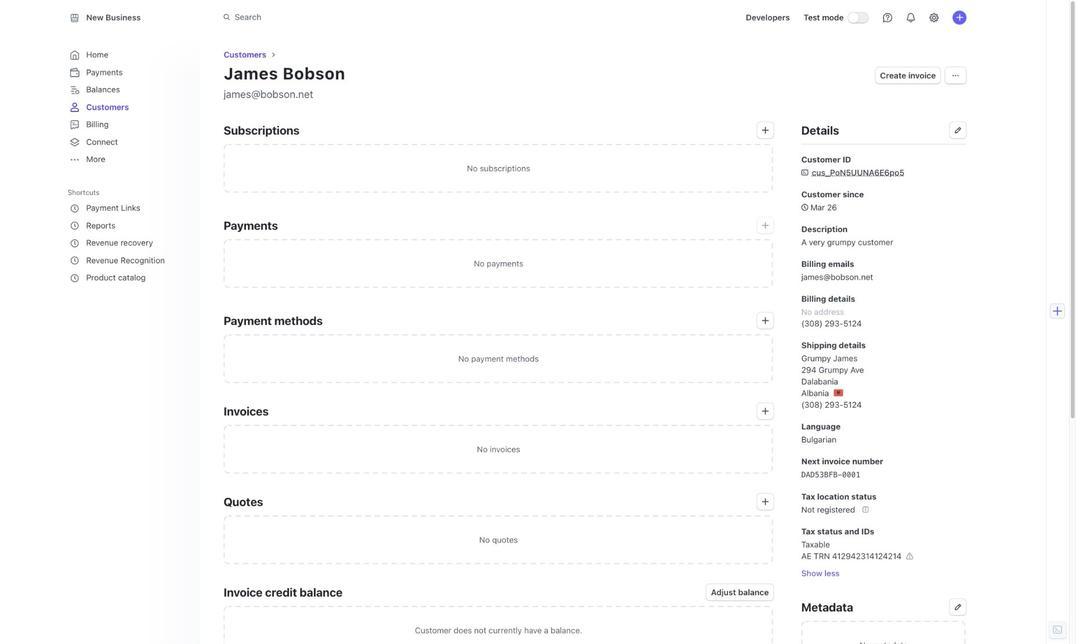 Task type: vqa. For each thing, say whether or not it's contained in the screenshot.
first Shortcuts ELEMENT from the bottom
yes



Task type: describe. For each thing, give the bounding box(es) containing it.
2 shortcuts element from the top
[[68, 200, 188, 287]]

al image
[[834, 388, 843, 397]]

Search text field
[[216, 7, 543, 28]]

core navigation links element
[[68, 46, 188, 168]]

notifications image
[[907, 13, 916, 22]]

help image
[[884, 13, 893, 22]]

svg image
[[953, 72, 960, 79]]



Task type: locate. For each thing, give the bounding box(es) containing it.
shortcuts element
[[68, 184, 191, 287], [68, 200, 188, 287]]

Test mode checkbox
[[849, 12, 868, 23]]

1 shortcuts element from the top
[[68, 184, 191, 287]]

settings image
[[930, 13, 939, 22]]

None search field
[[216, 7, 543, 28]]



